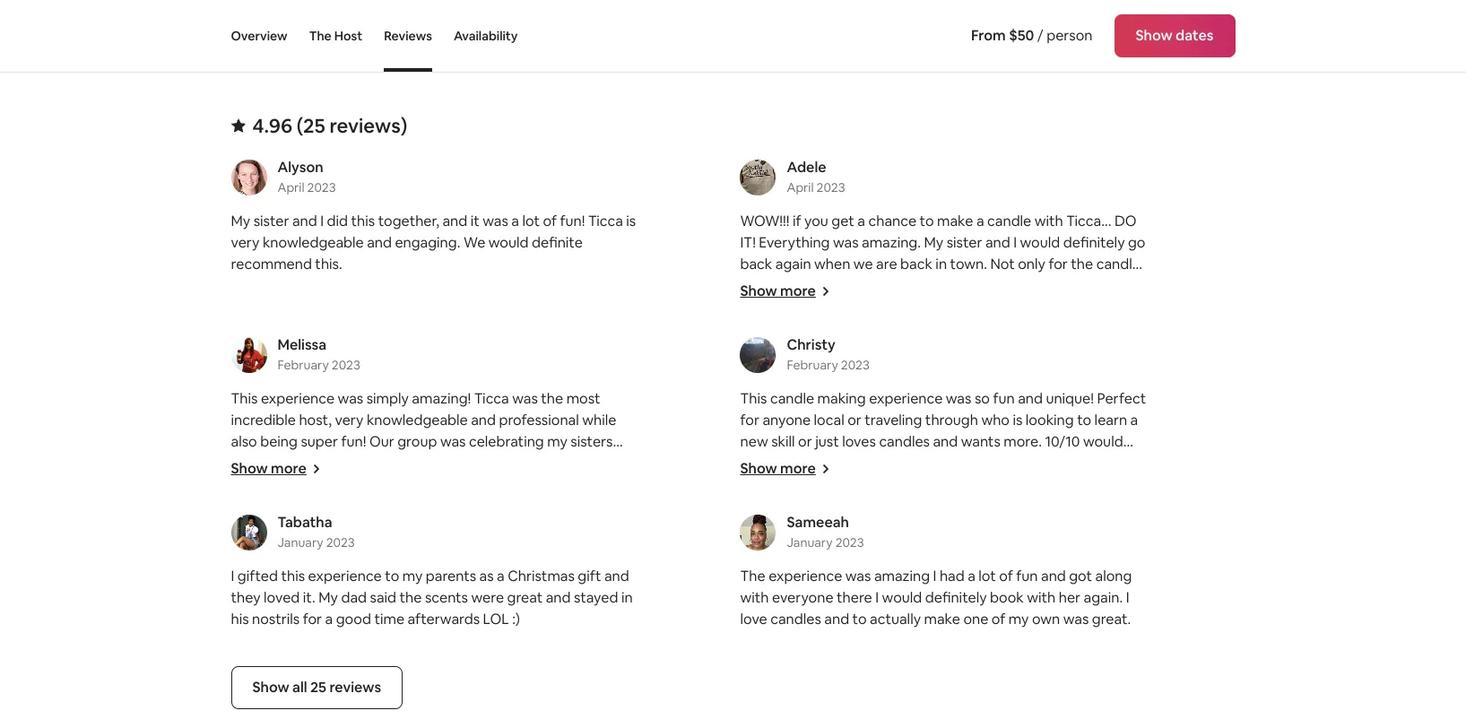 Task type: locate. For each thing, give the bounding box(es) containing it.
1 vertical spatial my
[[924, 233, 944, 252]]

0 vertical spatial make
[[938, 212, 974, 231]]

definitely
[[1064, 233, 1125, 252], [926, 588, 987, 607]]

more for but
[[781, 282, 816, 300]]

1 vertical spatial knowledgeable
[[367, 411, 468, 430]]

1 horizontal spatial very
[[335, 411, 364, 430]]

to up said
[[385, 567, 399, 586]]

2 vertical spatial my
[[319, 588, 338, 607]]

our
[[370, 432, 395, 451]]

2 horizontal spatial lot
[[979, 567, 997, 586]]

0 horizontal spatial this
[[231, 389, 258, 408]]

for inside 'i gifted this experience to my parents as a christmas gift and they loved it. my dad said the scents were great and stayed in his nostrils for a good time afterwards lol :)'
[[303, 610, 322, 629]]

0 horizontal spatial january
[[278, 535, 324, 551]]

0 horizontal spatial experience!
[[342, 540, 419, 559]]

making up local
[[818, 389, 866, 408]]

my sister and i did this together, and it was a lot of fun! ticca is very knowledgeable and engaging. we would definite recommend this.
[[231, 212, 636, 274]]

would down learn
[[1084, 432, 1124, 451]]

making inside this experience was simply amazing! ticca was the most incredible host, very knowledgeable and professional while also being super fun! our group was celebrating my sisters birthday with this event and the activities ticca had prepared for us really helped us all get the laughs and bonding going! to top it all off we learned a lot about candle making and candle care and brought home wonderful smelling candles. i highly recommend this experience!
[[505, 497, 554, 516]]

was up we at top left
[[483, 212, 509, 231]]

knowledgeable inside this experience was simply amazing! ticca was the most incredible host, very knowledgeable and professional while also being super fun! our group was celebrating my sisters birthday with this event and the activities ticca had prepared for us really helped us all get the laughs and bonding going! to top it all off we learned a lot about candle making and candle care and brought home wonderful smelling candles. i highly recommend this experience!
[[367, 411, 468, 430]]

experience! down town.
[[912, 276, 989, 295]]

time
[[374, 610, 405, 629]]

we left are
[[854, 255, 873, 274]]

to down there
[[853, 610, 867, 629]]

candle up anyone
[[771, 389, 815, 408]]

2 vertical spatial my
[[1009, 610, 1029, 629]]

experience inside this candle making experience was so fun and unique! perfect for anyone local or traveling through who is looking to learn a new skill or just loves candles and wants more. 10/10 would recommend!!
[[869, 389, 943, 408]]

was inside wow!!! if you get a chance to make a candle with ticca... do it! everything was amazing. my sister and i would definitely go back again when we are back in town. not only for the candle making but for the overall experience! thank you!!
[[833, 233, 859, 252]]

2 april from the left
[[787, 179, 814, 196]]

was up when
[[833, 233, 859, 252]]

1 vertical spatial we
[[309, 497, 328, 516]]

this for this candle making experience was so fun and unique! perfect for anyone local or traveling through who is looking to learn a new skill or just loves candles and wants more. 10/10 would recommend!!
[[741, 389, 767, 408]]

january for tabatha
[[278, 535, 324, 551]]

1 vertical spatial is
[[1013, 411, 1023, 430]]

0 horizontal spatial definitely
[[926, 588, 987, 607]]

my
[[231, 212, 250, 231], [924, 233, 944, 252], [319, 588, 338, 607]]

was down her
[[1064, 610, 1089, 629]]

to inside 'i gifted this experience to my parents as a christmas gift and they loved it. my dad said the scents were great and stayed in his nostrils for a good time afterwards lol :)'
[[385, 567, 399, 586]]

2023
[[307, 179, 336, 196], [817, 179, 846, 196], [332, 357, 360, 373], [841, 357, 870, 373], [326, 535, 355, 551], [836, 535, 865, 551]]

1 vertical spatial make
[[924, 610, 961, 629]]

2 vertical spatial lot
[[979, 567, 997, 586]]

0 horizontal spatial knowledgeable
[[263, 233, 364, 252]]

candle up not
[[988, 212, 1032, 231]]

1 february from the left
[[278, 357, 329, 373]]

0 vertical spatial definitely
[[1064, 233, 1125, 252]]

2 recommend from the top
[[231, 540, 312, 559]]

4.96
[[253, 113, 293, 138]]

thank
[[993, 276, 1033, 295]]

1 vertical spatial or
[[798, 432, 813, 451]]

get up about
[[393, 475, 416, 494]]

the inside the experience was amazing i had a lot of fun and got along with everyone there i would definitely book with her again. i love candles and to actually make one of my own was great.
[[741, 567, 766, 586]]

from $50 / person
[[971, 26, 1093, 45]]

list containing alyson
[[224, 158, 1243, 667]]

own
[[1032, 610, 1061, 629]]

melissa february 2023
[[278, 335, 360, 373]]

january
[[278, 535, 324, 551], [787, 535, 833, 551]]

make up town.
[[938, 212, 974, 231]]

lot up definite
[[523, 212, 540, 231]]

0 horizontal spatial february
[[278, 357, 329, 373]]

great.
[[1092, 610, 1132, 629]]

to inside this candle making experience was so fun and unique! perfect for anyone local or traveling through who is looking to learn a new skill or just loves candles and wants more. 10/10 would recommend!!
[[1078, 411, 1092, 430]]

experience up the "traveling"
[[869, 389, 943, 408]]

overview button
[[231, 0, 288, 72]]

0 vertical spatial ticca
[[588, 212, 623, 231]]

adele image
[[741, 160, 776, 196], [741, 160, 776, 196]]

0 vertical spatial is
[[626, 212, 636, 231]]

the left "host"
[[309, 28, 332, 44]]

2023 inside alyson april 2023
[[307, 179, 336, 196]]

definitely up one on the bottom
[[926, 588, 987, 607]]

april for adele
[[787, 179, 814, 196]]

was inside my sister and i did this together, and it was a lot of fun! ticca is very knowledgeable and engaging. we would definite recommend this.
[[483, 212, 509, 231]]

to down unique!
[[1078, 411, 1092, 430]]

february inside melissa february 2023
[[278, 357, 329, 373]]

smelling
[[460, 518, 514, 537]]

1 january from the left
[[278, 535, 324, 551]]

this up 'incredible' at the left of page
[[231, 389, 258, 408]]

1 horizontal spatial fun!
[[560, 212, 585, 231]]

0 vertical spatial had
[[543, 454, 568, 473]]

1 horizontal spatial in
[[936, 255, 947, 274]]

1 vertical spatial ticca
[[474, 389, 509, 408]]

with inside wow!!! if you get a chance to make a candle with ticca... do it! everything was amazing. my sister and i would definitely go back again when we are back in town. not only for the candle making but for the overall experience! thank you!!
[[1035, 212, 1064, 231]]

recommend up gifted
[[231, 540, 312, 559]]

candle up the highly
[[585, 497, 629, 516]]

the host button
[[309, 0, 363, 72]]

or
[[848, 411, 862, 430], [798, 432, 813, 451]]

1 horizontal spatial definitely
[[1064, 233, 1125, 252]]

along
[[1096, 567, 1132, 586]]

experience! down home
[[342, 540, 419, 559]]

2 horizontal spatial making
[[818, 389, 866, 408]]

1 vertical spatial making
[[818, 389, 866, 408]]

1 back from the left
[[741, 255, 773, 274]]

february down christy
[[787, 357, 839, 373]]

not
[[991, 255, 1015, 274]]

2023 down alyson
[[307, 179, 336, 196]]

event
[[349, 454, 386, 473]]

show down again
[[741, 282, 778, 300]]

1 vertical spatial in
[[622, 588, 633, 607]]

0 horizontal spatial sister
[[254, 212, 289, 231]]

list
[[224, 158, 1243, 667]]

i inside 'i gifted this experience to my parents as a christmas gift and they loved it. my dad said the scents were great and stayed in his nostrils for a good time afterwards lol :)'
[[231, 567, 234, 586]]

0 horizontal spatial we
[[309, 497, 328, 516]]

1 horizontal spatial experience!
[[912, 276, 989, 295]]

you
[[805, 212, 829, 231]]

show all 25 reviews
[[253, 678, 381, 697]]

more down again
[[781, 282, 816, 300]]

tabatha image
[[231, 515, 267, 551], [231, 515, 267, 551]]

candles inside this candle making experience was so fun and unique! perfect for anyone local or traveling through who is looking to learn a new skill or just loves candles and wants more. 10/10 would recommend!!
[[880, 432, 930, 451]]

my right amazing.
[[924, 233, 944, 252]]

and left did
[[292, 212, 317, 231]]

i left did
[[320, 212, 324, 231]]

show down also
[[231, 459, 268, 478]]

candles
[[880, 432, 930, 451], [771, 610, 822, 629]]

1 vertical spatial it
[[257, 497, 266, 516]]

would right we at top left
[[489, 233, 529, 252]]

experience! inside wow!!! if you get a chance to make a candle with ticca... do it! everything was amazing. my sister and i would definitely go back again when we are back in town. not only for the candle making but for the overall experience! thank you!!
[[912, 276, 989, 295]]

the for the experience was amazing i had a lot of fun and got along with everyone there i would definitely book with her again. i love candles and to actually make one of my own was great.
[[741, 567, 766, 586]]

0 vertical spatial experience!
[[912, 276, 989, 295]]

very right host,
[[335, 411, 364, 430]]

show more button down being
[[231, 459, 321, 478]]

2 vertical spatial all
[[293, 678, 307, 697]]

the down group on the left of page
[[417, 454, 440, 473]]

0 vertical spatial in
[[936, 255, 947, 274]]

january inside sameeah january 2023
[[787, 535, 833, 551]]

very inside this experience was simply amazing! ticca was the most incredible host, very knowledgeable and professional while also being super fun! our group was celebrating my sisters birthday with this event and the activities ticca had prepared for us really helped us all get the laughs and bonding going! to top it all off we learned a lot about candle making and candle care and brought home wonderful smelling candles. i highly recommend this experience!
[[335, 411, 364, 430]]

0 vertical spatial making
[[741, 276, 789, 295]]

get inside this experience was simply amazing! ticca was the most incredible host, very knowledgeable and professional while also being super fun! our group was celebrating my sisters birthday with this event and the activities ticca had prepared for us really helped us all get the laughs and bonding going! to top it all off we learned a lot about candle making and candle care and brought home wonderful smelling candles. i highly recommend this experience!
[[393, 475, 416, 494]]

show more down again
[[741, 282, 816, 300]]

lot inside the experience was amazing i had a lot of fun and got along with everyone there i would definitely book with her again. i love candles and to actually make one of my own was great.
[[979, 567, 997, 586]]

show more button for really
[[231, 459, 321, 478]]

sister inside wow!!! if you get a chance to make a candle with ticca... do it! everything was amazing. my sister and i would definitely go back again when we are back in town. not only for the candle making but for the overall experience! thank you!!
[[947, 233, 983, 252]]

when
[[815, 255, 851, 274]]

0 horizontal spatial my
[[403, 567, 423, 586]]

2 february from the left
[[787, 357, 839, 373]]

0 horizontal spatial us
[[253, 475, 268, 494]]

fun!
[[560, 212, 585, 231], [341, 432, 366, 451]]

0 horizontal spatial had
[[543, 454, 568, 473]]

experience up 'dad'
[[308, 567, 382, 586]]

definitely down 'ticca...'
[[1064, 233, 1125, 252]]

his
[[231, 610, 249, 629]]

or right skill
[[798, 432, 813, 451]]

0 horizontal spatial my
[[231, 212, 250, 231]]

us down birthday on the left bottom of the page
[[253, 475, 268, 494]]

fun up book
[[1017, 567, 1038, 586]]

2023 up local
[[841, 357, 870, 373]]

2 this from the left
[[741, 389, 767, 408]]

2 horizontal spatial my
[[924, 233, 944, 252]]

1 vertical spatial get
[[393, 475, 416, 494]]

1 horizontal spatial us
[[358, 475, 373, 494]]

experience! inside this experience was simply amazing! ticca was the most incredible host, very knowledgeable and professional while also being super fun! our group was celebrating my sisters birthday with this event and the activities ticca had prepared for us really helped us all get the laughs and bonding going! to top it all off we learned a lot about candle making and candle care and brought home wonderful smelling candles. i highly recommend this experience!
[[342, 540, 419, 559]]

ticca inside my sister and i did this together, and it was a lot of fun! ticca is very knowledgeable and engaging. we would definite recommend this.
[[588, 212, 623, 231]]

january down tabatha
[[278, 535, 324, 551]]

my inside this experience was simply amazing! ticca was the most incredible host, very knowledgeable and professional while also being super fun! our group was celebrating my sisters birthday with this event and the activities ticca had prepared for us really helped us all get the laughs and bonding going! to top it all off we learned a lot about candle making and candle care and brought home wonderful smelling candles. i highly recommend this experience!
[[547, 432, 568, 451]]

2023 down adele
[[817, 179, 846, 196]]

1 horizontal spatial april
[[787, 179, 814, 196]]

show dates link
[[1115, 14, 1236, 57]]

to
[[920, 212, 934, 231], [1078, 411, 1092, 430], [385, 567, 399, 586], [853, 610, 867, 629]]

show more button for but
[[741, 282, 831, 300]]

candle up smelling
[[458, 497, 502, 516]]

had inside this experience was simply amazing! ticca was the most incredible host, very knowledgeable and professional while also being super fun! our group was celebrating my sisters birthday with this event and the activities ticca had prepared for us really helped us all get the laughs and bonding going! to top it all off we learned a lot about candle making and candle care and brought home wonderful smelling candles. i highly recommend this experience!
[[543, 454, 568, 473]]

show left dates
[[1136, 26, 1173, 45]]

1 horizontal spatial january
[[787, 535, 833, 551]]

february inside the 'christy february 2023'
[[787, 357, 839, 373]]

of up book
[[1000, 567, 1014, 586]]

0 vertical spatial my
[[547, 432, 568, 451]]

is
[[626, 212, 636, 231], [1013, 411, 1023, 430]]

0 horizontal spatial very
[[231, 233, 260, 252]]

2 us from the left
[[358, 475, 373, 494]]

for inside this candle making experience was so fun and unique! perfect for anyone local or traveling through who is looking to learn a new skill or just loves candles and wants more. 10/10 would recommend!!
[[741, 411, 760, 430]]

2 january from the left
[[787, 535, 833, 551]]

prepared
[[571, 454, 633, 473]]

1 horizontal spatial knowledgeable
[[367, 411, 468, 430]]

fun
[[993, 389, 1015, 408], [1017, 567, 1038, 586]]

are
[[877, 255, 898, 274]]

i up not
[[1014, 233, 1017, 252]]

0 horizontal spatial get
[[393, 475, 416, 494]]

local
[[814, 411, 845, 430]]

the for the host
[[309, 28, 332, 44]]

experience inside 'i gifted this experience to my parents as a christmas gift and they loved it. my dad said the scents were great and stayed in his nostrils for a good time afterwards lol :)'
[[308, 567, 382, 586]]

looking
[[1026, 411, 1074, 430]]

2023 for alyson
[[307, 179, 336, 196]]

of right one on the bottom
[[992, 610, 1006, 629]]

1 vertical spatial recommend
[[231, 540, 312, 559]]

this up loved
[[281, 567, 305, 586]]

0 vertical spatial fun
[[993, 389, 1015, 408]]

0 vertical spatial of
[[543, 212, 557, 231]]

had inside the experience was amazing i had a lot of fun and got along with everyone there i would definitely book with her again. i love candles and to actually make one of my own was great.
[[940, 567, 965, 586]]

my down book
[[1009, 610, 1029, 629]]

candles down "everyone" on the bottom of page
[[771, 610, 822, 629]]

said
[[370, 588, 397, 607]]

did
[[327, 212, 348, 231]]

very
[[231, 233, 260, 252], [335, 411, 364, 430]]

alyson
[[278, 158, 324, 177]]

you!!
[[1036, 276, 1067, 295]]

this inside this candle making experience was so fun and unique! perfect for anyone local or traveling through who is looking to learn a new skill or just loves candles and wants more. 10/10 would recommend!!
[[741, 389, 767, 408]]

make
[[938, 212, 974, 231], [924, 610, 961, 629]]

chance
[[869, 212, 917, 231]]

about
[[416, 497, 455, 516]]

and up looking
[[1018, 389, 1043, 408]]

this inside this experience was simply amazing! ticca was the most incredible host, very knowledgeable and professional while also being super fun! our group was celebrating my sisters birthday with this event and the activities ticca had prepared for us really helped us all get the laughs and bonding going! to top it all off we learned a lot about candle making and candle care and brought home wonderful smelling candles. i highly recommend this experience!
[[231, 389, 258, 408]]

1 vertical spatial fun
[[1017, 567, 1038, 586]]

good
[[336, 610, 371, 629]]

alyson image
[[231, 160, 267, 196]]

this inside my sister and i did this together, and it was a lot of fun! ticca is very knowledgeable and engaging. we would definite recommend this.
[[351, 212, 375, 231]]

my inside wow!!! if you get a chance to make a candle with ticca... do it! everything was amazing. my sister and i would definitely go back again when we are back in town. not only for the candle making but for the overall experience! thank you!!
[[924, 233, 944, 252]]

back down it!
[[741, 255, 773, 274]]

1 vertical spatial the
[[741, 567, 766, 586]]

with up love
[[741, 588, 769, 607]]

we up brought
[[309, 497, 328, 516]]

1 vertical spatial my
[[403, 567, 423, 586]]

the down 'ticca...'
[[1071, 255, 1094, 274]]

2023 for tabatha
[[326, 535, 355, 551]]

do
[[1115, 212, 1137, 231]]

1 recommend from the top
[[231, 255, 312, 274]]

1 horizontal spatial is
[[1013, 411, 1023, 430]]

4.96 (25 reviews)
[[253, 113, 408, 138]]

january for sameeah
[[787, 535, 833, 551]]

1 horizontal spatial back
[[901, 255, 933, 274]]

0 vertical spatial candles
[[880, 432, 930, 451]]

and right gift
[[605, 567, 630, 586]]

more
[[781, 282, 816, 300], [271, 459, 307, 478], [781, 459, 816, 478]]

2023 inside melissa february 2023
[[332, 357, 360, 373]]

this
[[231, 389, 258, 408], [741, 389, 767, 408]]

this right did
[[351, 212, 375, 231]]

fun! inside this experience was simply amazing! ticca was the most incredible host, very knowledgeable and professional while also being super fun! our group was celebrating my sisters birthday with this event and the activities ticca had prepared for us really helped us all get the laughs and bonding going! to top it all off we learned a lot about candle making and candle care and brought home wonderful smelling candles. i highly recommend this experience!
[[341, 432, 366, 451]]

would up only
[[1021, 233, 1061, 252]]

this experience was simply amazing! ticca was the most incredible host, very knowledgeable and professional while also being super fun! our group was celebrating my sisters birthday with this event and the activities ticca had prepared for us really helped us all get the laughs and bonding going! to top it all off we learned a lot about candle making and candle care and brought home wonderful smelling candles. i highly recommend this experience!
[[231, 389, 637, 559]]

is inside this candle making experience was so fun and unique! perfect for anyone local or traveling through who is looking to learn a new skill or just loves candles and wants more. 10/10 would recommend!!
[[1013, 411, 1023, 430]]

and
[[292, 212, 317, 231], [443, 212, 468, 231], [367, 233, 392, 252], [986, 233, 1011, 252], [1018, 389, 1043, 408], [471, 411, 496, 430], [933, 432, 958, 451], [389, 454, 414, 473], [491, 475, 516, 494], [557, 497, 582, 516], [263, 518, 288, 537], [605, 567, 630, 586], [1042, 567, 1066, 586], [546, 588, 571, 607], [825, 610, 850, 629]]

1 horizontal spatial or
[[848, 411, 862, 430]]

reviews
[[384, 28, 432, 44]]

to inside wow!!! if you get a chance to make a candle with ticca... do it! everything was amazing. my sister and i would definitely go back again when we are back in town. not only for the candle making but for the overall experience! thank you!!
[[920, 212, 934, 231]]

0 vertical spatial we
[[854, 255, 873, 274]]

us down "event"
[[358, 475, 373, 494]]

sister down alyson image
[[254, 212, 289, 231]]

again.
[[1084, 588, 1123, 607]]

1 horizontal spatial sister
[[947, 233, 983, 252]]

2 horizontal spatial my
[[1009, 610, 1029, 629]]

reviews
[[330, 678, 381, 697]]

we inside this experience was simply amazing! ticca was the most incredible host, very knowledgeable and professional while also being super fun! our group was celebrating my sisters birthday with this event and the activities ticca had prepared for us really helped us all get the laughs and bonding going! to top it all off we learned a lot about candle making and candle care and brought home wonderful smelling candles. i highly recommend this experience!
[[309, 497, 328, 516]]

april down alyson
[[278, 179, 305, 196]]

show more button
[[741, 282, 831, 300], [231, 459, 321, 478], [741, 459, 831, 478]]

as
[[480, 567, 494, 586]]

through
[[926, 411, 979, 430]]

experience up host,
[[261, 389, 335, 408]]

2023 for adele
[[817, 179, 846, 196]]

making inside wow!!! if you get a chance to make a candle with ticca... do it! everything was amazing. my sister and i would definitely go back again when we are back in town. not only for the candle making but for the overall experience! thank you!!
[[741, 276, 789, 295]]

0 vertical spatial fun!
[[560, 212, 585, 231]]

for up top
[[231, 475, 250, 494]]

show more for making
[[741, 282, 816, 300]]

january inside tabatha january 2023
[[278, 535, 324, 551]]

1 vertical spatial had
[[940, 567, 965, 586]]

and down group on the left of page
[[389, 454, 414, 473]]

had up one on the bottom
[[940, 567, 965, 586]]

i inside wow!!! if you get a chance to make a candle with ticca... do it! everything was amazing. my sister and i would definitely go back again when we are back in town. not only for the candle making but for the overall experience! thank you!!
[[1014, 233, 1017, 252]]

fun! up "event"
[[341, 432, 366, 451]]

2023 inside adele april 2023
[[817, 179, 846, 196]]

the inside button
[[309, 28, 332, 44]]

in inside 'i gifted this experience to my parents as a christmas gift and they loved it. my dad said the scents were great and stayed in his nostrils for a good time afterwards lol :)'
[[622, 588, 633, 607]]

1 april from the left
[[278, 179, 305, 196]]

april inside adele april 2023
[[787, 179, 814, 196]]

sister
[[254, 212, 289, 231], [947, 233, 983, 252]]

1 horizontal spatial we
[[854, 255, 873, 274]]

recommend inside this experience was simply amazing! ticca was the most incredible host, very knowledgeable and professional while also being super fun! our group was celebrating my sisters birthday with this event and the activities ticca had prepared for us really helped us all get the laughs and bonding going! to top it all off we learned a lot about candle making and candle care and brought home wonderful smelling candles. i highly recommend this experience!
[[231, 540, 312, 559]]

alyson image
[[231, 160, 267, 196]]

1 horizontal spatial fun
[[1017, 567, 1038, 586]]

experience!
[[912, 276, 989, 295], [342, 540, 419, 559]]

knowledgeable up group on the left of page
[[367, 411, 468, 430]]

1 us from the left
[[253, 475, 268, 494]]

1 horizontal spatial my
[[547, 432, 568, 451]]

0 vertical spatial it
[[471, 212, 480, 231]]

it up we at top left
[[471, 212, 480, 231]]

1 vertical spatial definitely
[[926, 588, 987, 607]]

to inside the experience was amazing i had a lot of fun and got along with everyone there i would definitely book with her again. i love candles and to actually make one of my own was great.
[[853, 610, 867, 629]]

0 horizontal spatial is
[[626, 212, 636, 231]]

or up loves
[[848, 411, 862, 430]]

1 this from the left
[[231, 389, 258, 408]]

i inside my sister and i did this together, and it was a lot of fun! ticca is very knowledgeable and engaging. we would definite recommend this.
[[320, 212, 324, 231]]

gift
[[578, 567, 601, 586]]

1 horizontal spatial february
[[787, 357, 839, 373]]

overview
[[231, 28, 288, 44]]

scents
[[425, 588, 468, 607]]

this up anyone
[[741, 389, 767, 408]]

more down being
[[271, 459, 307, 478]]

very down alyson image
[[231, 233, 260, 252]]

1 horizontal spatial this
[[741, 389, 767, 408]]

the
[[1071, 255, 1094, 274], [841, 276, 863, 295], [541, 389, 564, 408], [417, 454, 440, 473], [419, 475, 442, 494], [400, 588, 422, 607]]

2023 down learned
[[326, 535, 355, 551]]

was up 'through'
[[946, 389, 972, 408]]

2 vertical spatial making
[[505, 497, 554, 516]]

get right you
[[832, 212, 855, 231]]

1 vertical spatial experience!
[[342, 540, 419, 559]]

a inside this candle making experience was so fun and unique! perfect for anyone local or traveling through who is looking to learn a new skill or just loves candles and wants more. 10/10 would recommend!!
[[1131, 411, 1139, 430]]

0 horizontal spatial fun!
[[341, 432, 366, 451]]

alyson april 2023
[[278, 158, 336, 196]]

1 horizontal spatial lot
[[523, 212, 540, 231]]

would inside wow!!! if you get a chance to make a candle with ticca... do it! everything was amazing. my sister and i would definitely go back again when we are back in town. not only for the candle making but for the overall experience! thank you!!
[[1021, 233, 1061, 252]]

home
[[348, 518, 386, 537]]

0 horizontal spatial fun
[[993, 389, 1015, 408]]

i left the highly
[[574, 518, 578, 537]]

1 vertical spatial very
[[335, 411, 364, 430]]

2023 down sameeah
[[836, 535, 865, 551]]

show left 25
[[253, 678, 289, 697]]

candle down go
[[1097, 255, 1141, 274]]

2023 inside sameeah january 2023
[[836, 535, 865, 551]]

april inside alyson april 2023
[[278, 179, 305, 196]]

with
[[1035, 212, 1064, 231], [290, 454, 319, 473], [741, 588, 769, 607], [1027, 588, 1056, 607]]

if
[[793, 212, 802, 231]]

birthday
[[231, 454, 287, 473]]

for up you!!
[[1049, 255, 1068, 274]]

1 horizontal spatial it
[[471, 212, 480, 231]]

experience inside this experience was simply amazing! ticca was the most incredible host, very knowledgeable and professional while also being super fun! our group was celebrating my sisters birthday with this event and the activities ticca had prepared for us really helped us all get the laughs and bonding going! to top it all off we learned a lot about candle making and candle care and brought home wonderful smelling candles. i highly recommend this experience!
[[261, 389, 335, 408]]

definitely inside the experience was amazing i had a lot of fun and got along with everyone there i would definitely book with her again. i love candles and to actually make one of my own was great.
[[926, 588, 987, 607]]

2023 inside tabatha january 2023
[[326, 535, 355, 551]]

fun! up definite
[[560, 212, 585, 231]]

love
[[741, 610, 768, 629]]

0 horizontal spatial or
[[798, 432, 813, 451]]

0 horizontal spatial making
[[505, 497, 554, 516]]

0 horizontal spatial lot
[[395, 497, 413, 516]]

everything
[[759, 233, 830, 252]]

1 vertical spatial lot
[[395, 497, 413, 516]]

1 vertical spatial candles
[[771, 610, 822, 629]]

christy image
[[741, 337, 776, 373], [741, 337, 776, 373]]

1 horizontal spatial my
[[319, 588, 338, 607]]

melissa image
[[231, 337, 267, 373], [231, 337, 267, 373]]

lot inside my sister and i did this together, and it was a lot of fun! ticca is very knowledgeable and engaging. we would definite recommend this.
[[523, 212, 540, 231]]

and up not
[[986, 233, 1011, 252]]

dad
[[341, 588, 367, 607]]

making inside this candle making experience was so fun and unique! perfect for anyone local or traveling through who is looking to learn a new skill or just loves candles and wants more. 10/10 would recommend!!
[[818, 389, 866, 408]]

2023 inside the 'christy february 2023'
[[841, 357, 870, 373]]

show more button down again
[[741, 282, 831, 300]]

april for alyson
[[278, 179, 305, 196]]

1 horizontal spatial get
[[832, 212, 855, 231]]

0 horizontal spatial in
[[622, 588, 633, 607]]

and inside wow!!! if you get a chance to make a candle with ticca... do it! everything was amazing. my sister and i would definitely go back again when we are back in town. not only for the candle making but for the overall experience! thank you!!
[[986, 233, 1011, 252]]

0 vertical spatial sister
[[254, 212, 289, 231]]

knowledgeable up this.
[[263, 233, 364, 252]]

were
[[471, 588, 504, 607]]

the inside 'i gifted this experience to my parents as a christmas gift and they loved it. my dad said the scents were great and stayed in his nostrils for a good time afterwards lol :)'
[[400, 588, 422, 607]]

2 horizontal spatial all
[[376, 475, 390, 494]]

back right are
[[901, 255, 933, 274]]

1 horizontal spatial the
[[741, 567, 766, 586]]

amazing!
[[412, 389, 471, 408]]

2 vertical spatial of
[[992, 610, 1006, 629]]

0 horizontal spatial candles
[[771, 610, 822, 629]]

sameeah image
[[741, 515, 776, 551], [741, 515, 776, 551]]

the right said
[[400, 588, 422, 607]]

again
[[776, 255, 812, 274]]

afterwards
[[408, 610, 480, 629]]

0 horizontal spatial back
[[741, 255, 773, 274]]

1 horizontal spatial had
[[940, 567, 965, 586]]

for inside this experience was simply amazing! ticca was the most incredible host, very knowledgeable and professional while also being super fun! our group was celebrating my sisters birthday with this event and the activities ticca had prepared for us really helped us all get the laughs and bonding going! to top it all off we learned a lot about candle making and candle care and brought home wonderful smelling candles. i highly recommend this experience!
[[231, 475, 250, 494]]

making up candles.
[[505, 497, 554, 516]]

0 vertical spatial my
[[231, 212, 250, 231]]

got
[[1070, 567, 1093, 586]]

all down "event"
[[376, 475, 390, 494]]

i inside this experience was simply amazing! ticca was the most incredible host, very knowledgeable and professional while also being super fun! our group was celebrating my sisters birthday with this event and the activities ticca had prepared for us really helped us all get the laughs and bonding going! to top it all off we learned a lot about candle making and candle care and brought home wonderful smelling candles. i highly recommend this experience!
[[574, 518, 578, 537]]



Task type: describe. For each thing, give the bounding box(es) containing it.
2 vertical spatial ticca
[[505, 454, 540, 473]]

the down when
[[841, 276, 863, 295]]

highly
[[581, 518, 620, 537]]

the up professional
[[541, 389, 564, 408]]

show more down skill
[[741, 459, 816, 478]]

off
[[287, 497, 305, 516]]

i right again.
[[1126, 588, 1130, 607]]

with up own
[[1027, 588, 1056, 607]]

show dates
[[1136, 26, 1214, 45]]

make inside the experience was amazing i had a lot of fun and got along with everyone there i would definitely book with her again. i love candles and to actually make one of my own was great.
[[924, 610, 961, 629]]

of inside my sister and i did this together, and it was a lot of fun! ticca is very knowledgeable and engaging. we would definite recommend this.
[[543, 212, 557, 231]]

(25
[[297, 113, 325, 138]]

my inside the experience was amazing i had a lot of fun and got along with everyone there i would definitely book with her again. i love candles and to actually make one of my own was great.
[[1009, 610, 1029, 629]]

and up "celebrating"
[[471, 411, 496, 430]]

availability button
[[454, 0, 518, 72]]

i right there
[[876, 588, 879, 607]]

perfect
[[1098, 389, 1147, 408]]

helped
[[309, 475, 355, 494]]

my inside my sister and i did this together, and it was a lot of fun! ticca is very knowledgeable and engaging. we would definite recommend this.
[[231, 212, 250, 231]]

more for really
[[271, 459, 307, 478]]

laughs
[[445, 475, 487, 494]]

bonding
[[519, 475, 574, 494]]

simply
[[367, 389, 409, 408]]

more.
[[1004, 432, 1042, 451]]

traveling
[[865, 411, 923, 430]]

and up we at top left
[[443, 212, 468, 231]]

1 vertical spatial of
[[1000, 567, 1014, 586]]

a inside my sister and i did this together, and it was a lot of fun! ticca is very knowledgeable and engaging. we would definite recommend this.
[[512, 212, 519, 231]]

together,
[[378, 212, 440, 231]]

1 horizontal spatial all
[[293, 678, 307, 697]]

being
[[260, 432, 298, 451]]

i gifted this experience to my parents as a christmas gift and they loved it. my dad said the scents were great and stayed in his nostrils for a good time afterwards lol :)
[[231, 567, 633, 629]]

learned
[[331, 497, 381, 516]]

2023 for christy
[[841, 357, 870, 373]]

show for this experience was simply amazing! ticca was the most incredible host, very knowledgeable and professional while also being super fun! our group was celebrating my sisters birthday with this event and the activities ticca had prepared for us really helped us all get the laughs and bonding going! to top it all off we learned a lot about candle making and candle care and brought home wonderful smelling candles. i highly recommend this experience!
[[231, 459, 268, 478]]

fun inside this candle making experience was so fun and unique! perfect for anyone local or traveling through who is looking to learn a new skill or just loves candles and wants more. 10/10 would recommend!!
[[993, 389, 1015, 408]]

show more for us
[[231, 459, 307, 478]]

more down skill
[[781, 459, 816, 478]]

christy february 2023
[[787, 335, 870, 373]]

unique!
[[1046, 389, 1094, 408]]

lot inside this experience was simply amazing! ticca was the most incredible host, very knowledgeable and professional while also being super fun! our group was celebrating my sisters birthday with this event and the activities ticca had prepared for us really helped us all get the laughs and bonding going! to top it all off we learned a lot about candle making and candle care and brought home wonderful smelling candles. i highly recommend this experience!
[[395, 497, 413, 516]]

christmas
[[508, 567, 575, 586]]

sameeah january 2023
[[787, 513, 865, 551]]

25
[[310, 678, 327, 697]]

adele april 2023
[[787, 158, 846, 196]]

was up professional
[[512, 389, 538, 408]]

sister inside my sister and i did this together, and it was a lot of fun! ticca is very knowledgeable and engaging. we would definite recommend this.
[[254, 212, 289, 231]]

and down christmas at the left bottom
[[546, 588, 571, 607]]

definitely inside wow!!! if you get a chance to make a candle with ticca... do it! everything was amazing. my sister and i would definitely go back again when we are back in town. not only for the candle making but for the overall experience! thank you!!
[[1064, 233, 1125, 252]]

stayed
[[574, 588, 618, 607]]

we
[[464, 233, 486, 252]]

would inside the experience was amazing i had a lot of fun and got along with everyone there i would definitely book with her again. i love candles and to actually make one of my own was great.
[[882, 588, 922, 607]]

melissa
[[278, 335, 327, 354]]

loved
[[264, 588, 300, 607]]

gifted
[[238, 567, 278, 586]]

very inside my sister and i did this together, and it was a lot of fun! ticca is very knowledgeable and engaging. we would definite recommend this.
[[231, 233, 260, 252]]

recommend inside my sister and i did this together, and it was a lot of fun! ticca is very knowledgeable and engaging. we would definite recommend this.
[[231, 255, 312, 274]]

2023 for sameeah
[[836, 535, 865, 551]]

while
[[582, 411, 617, 430]]

ticca...
[[1067, 212, 1112, 231]]

most
[[567, 389, 601, 408]]

wants
[[961, 432, 1001, 451]]

for down when
[[818, 276, 837, 295]]

show for this candle making experience was so fun and unique! perfect for anyone local or traveling through who is looking to learn a new skill or just loves candles and wants more. 10/10 would recommend!!
[[741, 459, 778, 478]]

in inside wow!!! if you get a chance to make a candle with ticca... do it! everything was amazing. my sister and i would definitely go back again when we are back in town. not only for the candle making but for the overall experience! thank you!!
[[936, 255, 947, 274]]

fun inside the experience was amazing i had a lot of fun and got along with everyone there i would definitely book with her again. i love candles and to actually make one of my own was great.
[[1017, 567, 1038, 586]]

february for melissa
[[278, 357, 329, 373]]

show for wow!!! if you get a chance to make a candle with ticca... do it! everything was amazing. my sister and i would definitely go back again when we are back in town. not only for the candle making but for the overall experience! thank you!!
[[741, 282, 778, 300]]

group
[[398, 432, 437, 451]]

and right the laughs
[[491, 475, 516, 494]]

and down off on the left of the page
[[263, 518, 288, 537]]

was up the activities
[[440, 432, 466, 451]]

this down brought
[[315, 540, 339, 559]]

/
[[1038, 26, 1044, 45]]

it.
[[303, 588, 316, 607]]

0 horizontal spatial all
[[270, 497, 284, 516]]

the host
[[309, 28, 363, 44]]

great
[[507, 588, 543, 607]]

we inside wow!!! if you get a chance to make a candle with ticca... do it! everything was amazing. my sister and i would definitely go back again when we are back in town. not only for the candle making but for the overall experience! thank you!!
[[854, 255, 873, 274]]

would inside this candle making experience was so fun and unique! perfect for anyone local or traveling through who is looking to learn a new skill or just loves candles and wants more. 10/10 would recommend!!
[[1084, 432, 1124, 451]]

care
[[231, 518, 260, 537]]

host
[[334, 28, 363, 44]]

to
[[621, 475, 637, 494]]

sameeah
[[787, 513, 850, 532]]

was up there
[[846, 567, 871, 586]]

professional
[[499, 411, 579, 430]]

and down there
[[825, 610, 850, 629]]

this candle making experience was so fun and unique! perfect for anyone local or traveling through who is looking to learn a new skill or just loves candles and wants more. 10/10 would recommend!!
[[741, 389, 1147, 473]]

a inside the experience was amazing i had a lot of fun and got along with everyone there i would definitely book with her again. i love candles and to actually make one of my own was great.
[[968, 567, 976, 586]]

2 back from the left
[[901, 255, 933, 274]]

it inside my sister and i did this together, and it was a lot of fun! ticca is very knowledgeable and engaging. we would definite recommend this.
[[471, 212, 480, 231]]

this up helped
[[322, 454, 346, 473]]

and down together,
[[367, 233, 392, 252]]

and up her
[[1042, 567, 1066, 586]]

show all 25 reviews link
[[231, 667, 403, 710]]

my inside 'i gifted this experience to my parents as a christmas gift and they loved it. my dad said the scents were great and stayed in his nostrils for a good time afterwards lol :)'
[[403, 567, 423, 586]]

10/10
[[1045, 432, 1081, 451]]

also
[[231, 432, 257, 451]]

the experience was amazing i had a lot of fun and got along with everyone there i would definitely book with her again. i love candles and to actually make one of my own was great.
[[741, 567, 1132, 629]]

learn
[[1095, 411, 1128, 430]]

go
[[1129, 233, 1146, 252]]

this for this experience was simply amazing! ticca was the most incredible host, very knowledgeable and professional while also being super fun! our group was celebrating my sisters birthday with this event and the activities ticca had prepared for us really helped us all get the laughs and bonding going! to top it all off we learned a lot about candle making and candle care and brought home wonderful smelling candles. i highly recommend this experience!
[[231, 389, 258, 408]]

brought
[[291, 518, 345, 537]]

they
[[231, 588, 261, 607]]

her
[[1059, 588, 1081, 607]]

from
[[971, 26, 1006, 45]]

was inside this candle making experience was so fun and unique! perfect for anyone local or traveling through who is looking to learn a new skill or just loves candles and wants more. 10/10 would recommend!!
[[946, 389, 972, 408]]

host,
[[299, 411, 332, 430]]

reviews)
[[330, 113, 408, 138]]

is inside my sister and i did this together, and it was a lot of fun! ticca is very knowledgeable and engaging. we would definite recommend this.
[[626, 212, 636, 231]]

but
[[792, 276, 815, 295]]

tabatha
[[278, 513, 332, 532]]

wonderful
[[389, 518, 456, 537]]

was left simply
[[338, 389, 363, 408]]

2023 for melissa
[[332, 357, 360, 373]]

show more button down skill
[[741, 459, 831, 478]]

it inside this experience was simply amazing! ticca was the most incredible host, very knowledgeable and professional while also being super fun! our group was celebrating my sisters birthday with this event and the activities ticca had prepared for us really helped us all get the laughs and bonding going! to top it all off we learned a lot about candle making and candle care and brought home wonderful smelling candles. i highly recommend this experience!
[[257, 497, 266, 516]]

activities
[[443, 454, 502, 473]]

i right amazing
[[934, 567, 937, 586]]

top
[[231, 497, 254, 516]]

it!
[[741, 233, 756, 252]]

february for christy
[[787, 357, 839, 373]]

get inside wow!!! if you get a chance to make a candle with ticca... do it! everything was amazing. my sister and i would definitely go back again when we are back in town. not only for the candle making but for the overall experience! thank you!!
[[832, 212, 855, 231]]

super
[[301, 432, 338, 451]]

knowledgeable inside my sister and i did this together, and it was a lot of fun! ticca is very knowledgeable and engaging. we would definite recommend this.
[[263, 233, 364, 252]]

this inside 'i gifted this experience to my parents as a christmas gift and they loved it. my dad said the scents were great and stayed in his nostrils for a good time afterwards lol :)'
[[281, 567, 305, 586]]

make inside wow!!! if you get a chance to make a candle with ticca... do it! everything was amazing. my sister and i would definitely go back again when we are back in town. not only for the candle making but for the overall experience! thank you!!
[[938, 212, 974, 231]]

and down bonding
[[557, 497, 582, 516]]

with inside this experience was simply amazing! ticca was the most incredible host, very knowledgeable and professional while also being super fun! our group was celebrating my sisters birthday with this event and the activities ticca had prepared for us really helped us all get the laughs and bonding going! to top it all off we learned a lot about candle making and candle care and brought home wonderful smelling candles. i highly recommend this experience!
[[290, 454, 319, 473]]

and down 'through'
[[933, 432, 958, 451]]

dates
[[1176, 26, 1214, 45]]

engaging.
[[395, 233, 461, 252]]

the up about
[[419, 475, 442, 494]]

skill
[[772, 432, 795, 451]]

a inside this experience was simply amazing! ticca was the most incredible host, very knowledgeable and professional while also being super fun! our group was celebrating my sisters birthday with this event and the activities ticca had prepared for us really helped us all get the laughs and bonding going! to top it all off we learned a lot about candle making and candle care and brought home wonderful smelling candles. i highly recommend this experience!
[[384, 497, 392, 516]]

candles inside the experience was amazing i had a lot of fun and got along with everyone there i would definitely book with her again. i love candles and to actually make one of my own was great.
[[771, 610, 822, 629]]

one
[[964, 610, 989, 629]]

would inside my sister and i did this together, and it was a lot of fun! ticca is very knowledgeable and engaging. we would definite recommend this.
[[489, 233, 529, 252]]

reviews button
[[384, 0, 432, 72]]

really
[[271, 475, 306, 494]]

candle inside this candle making experience was so fun and unique! perfect for anyone local or traveling through who is looking to learn a new skill or just loves candles and wants more. 10/10 would recommend!!
[[771, 389, 815, 408]]

experience inside the experience was amazing i had a lot of fun and got along with everyone there i would definitely book with her again. i love candles and to actually make one of my own was great.
[[769, 567, 843, 586]]

just
[[816, 432, 839, 451]]

amazing.
[[862, 233, 921, 252]]

going!
[[577, 475, 618, 494]]

recommend!!
[[741, 454, 828, 473]]

christy
[[787, 335, 836, 354]]

nostrils
[[252, 610, 300, 629]]

my inside 'i gifted this experience to my parents as a christmas gift and they loved it. my dad said the scents were great and stayed in his nostrils for a good time afterwards lol :)'
[[319, 588, 338, 607]]

fun! inside my sister and i did this together, and it was a lot of fun! ticca is very knowledgeable and engaging. we would definite recommend this.
[[560, 212, 585, 231]]

wow!!!
[[741, 212, 790, 231]]

:)
[[512, 610, 520, 629]]



Task type: vqa. For each thing, say whether or not it's contained in the screenshot.


